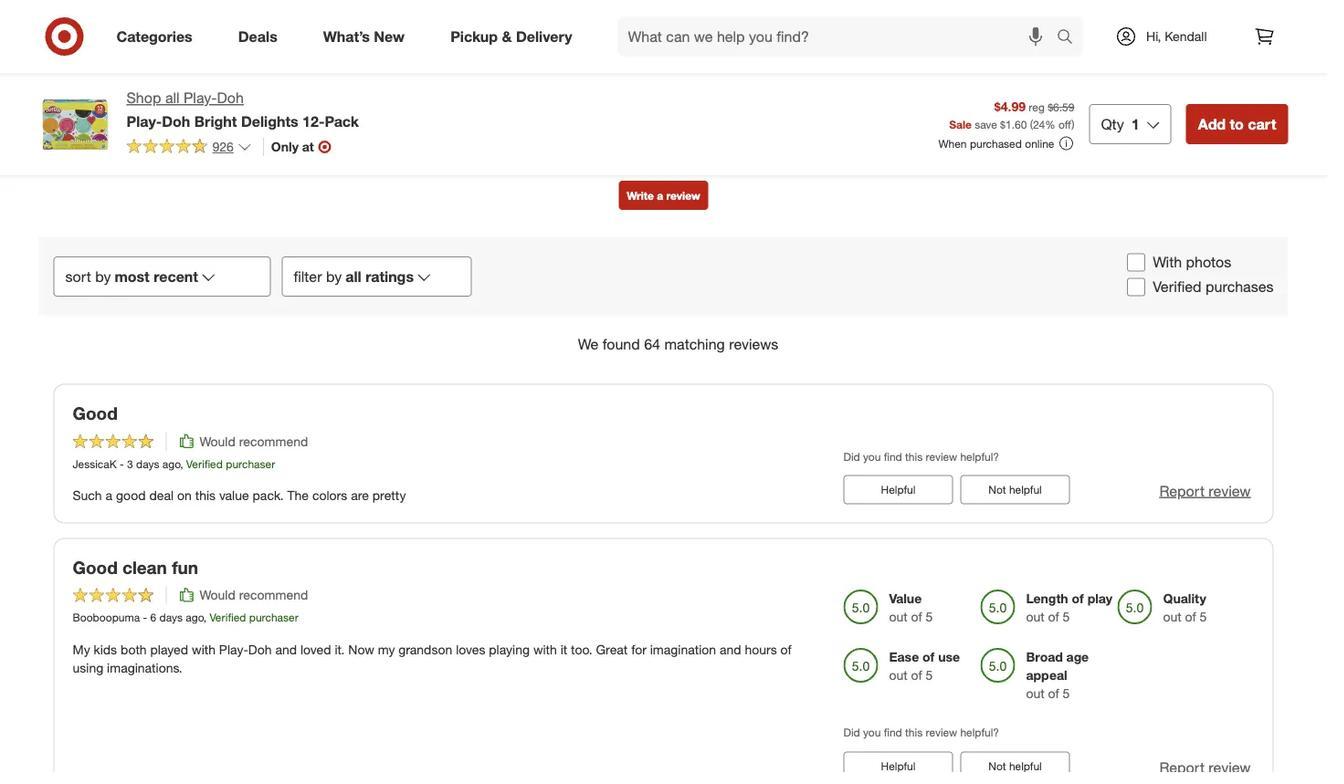 Task type: vqa. For each thing, say whether or not it's contained in the screenshot.
Good 'ago'
yes



Task type: describe. For each thing, give the bounding box(es) containing it.
of down ease
[[911, 668, 922, 684]]

matching
[[664, 335, 725, 353]]

2 and from the left
[[720, 641, 741, 657]]

not for out of 5
[[988, 760, 1006, 773]]

image of play-doh bright delights 12-pack image
[[39, 88, 112, 161]]

found
[[603, 335, 640, 353]]

playing
[[489, 641, 530, 657]]

sort by most recent
[[65, 267, 198, 285]]

ago for good clean fun
[[186, 611, 203, 625]]

would for good clean fun
[[200, 587, 235, 603]]

verified for good clean fun
[[210, 611, 246, 625]]

64
[[644, 335, 660, 353]]

deal
[[149, 487, 174, 503]]

are
[[351, 487, 369, 503]]

(
[[1030, 117, 1033, 131]]

purchaser for good clean fun
[[249, 611, 298, 625]]

my kids both played with play-doh and loved it. now my grandson loves playing with it too. great for imagination and hours of using imaginations.
[[73, 641, 792, 676]]

booboopuma - 6 days ago , verified purchaser
[[73, 611, 298, 625]]

filter
[[294, 267, 322, 285]]

add to cart button
[[1186, 104, 1288, 144]]

5 for length of play out of 5
[[1063, 609, 1070, 625]]

out for length of play out of 5
[[1026, 609, 1045, 625]]

loves
[[456, 641, 485, 657]]

search
[[1049, 29, 1092, 47]]

save
[[975, 117, 997, 131]]

deals
[[238, 27, 277, 45]]

fun
[[172, 558, 198, 579]]

verified purchases
[[1153, 278, 1274, 296]]

for
[[631, 641, 646, 657]]

helpful for would recommend
[[1009, 483, 1042, 497]]

review inside button
[[1209, 482, 1251, 500]]

new
[[374, 27, 405, 45]]

played
[[150, 641, 188, 657]]

categories
[[116, 27, 192, 45]]

did for would recommend
[[843, 450, 860, 463]]

of left play in the bottom of the page
[[1072, 591, 1084, 607]]

delivery
[[516, 27, 572, 45]]

write a review
[[627, 189, 700, 202]]

report
[[1159, 482, 1205, 500]]

24
[[1033, 117, 1045, 131]]

926 link
[[126, 138, 252, 159]]

bright
[[194, 112, 237, 130]]

What can we help you find? suggestions appear below search field
[[617, 16, 1061, 57]]

not helpful for would recommend
[[988, 483, 1042, 497]]

sort
[[65, 267, 91, 285]]

qty 1
[[1101, 115, 1140, 133]]

imagination
[[650, 641, 716, 657]]

my
[[73, 641, 90, 657]]

of inside broad age appeal out of 5
[[1048, 686, 1059, 702]]

not helpful for out of 5
[[988, 760, 1042, 773]]

length of play out of 5
[[1026, 591, 1112, 625]]

you for would recommend
[[863, 450, 881, 463]]

filter by all ratings
[[294, 267, 414, 285]]

off
[[1059, 117, 1072, 131]]

hi,
[[1146, 28, 1161, 44]]

find for out of 5
[[884, 726, 902, 740]]

write
[[627, 189, 654, 202]]

what's new link
[[308, 16, 428, 57]]

helpful button for out of 5
[[843, 752, 953, 774]]

helpful for out of 5
[[1009, 760, 1042, 773]]

all inside shop all play-doh play-doh bright delights 12-pack
[[165, 89, 180, 107]]

shop
[[126, 89, 161, 107]]

it.
[[335, 641, 345, 657]]

grandson
[[399, 641, 452, 657]]

write a review button
[[619, 181, 708, 210]]

, for good clean fun
[[203, 611, 206, 625]]

value out of 5
[[889, 591, 933, 625]]

12-
[[302, 112, 325, 130]]

pickup
[[450, 27, 498, 45]]

&
[[502, 27, 512, 45]]

of inside value out of 5
[[911, 609, 922, 625]]

of inside 'quality out of 5'
[[1185, 609, 1196, 625]]

helpful? for out of 5
[[960, 726, 999, 740]]

1 with from the left
[[192, 641, 216, 657]]

sale
[[949, 117, 972, 131]]

clean
[[122, 558, 167, 579]]

what's
[[323, 27, 370, 45]]

1 and from the left
[[275, 641, 297, 657]]

such
[[73, 487, 102, 503]]

purchaser for good
[[226, 457, 275, 471]]

, for good
[[180, 457, 183, 471]]

this for out of 5
[[905, 726, 923, 740]]

age
[[1066, 650, 1089, 666]]

what's new
[[323, 27, 405, 45]]

reviews
[[729, 335, 778, 353]]

imaginations.
[[107, 660, 182, 676]]

not for would recommend
[[988, 483, 1006, 497]]

6
[[150, 611, 156, 625]]

using
[[73, 660, 103, 676]]

of left use
[[923, 650, 935, 666]]

this for would recommend
[[905, 450, 923, 463]]

shop all play-doh play-doh bright delights 12-pack
[[126, 89, 359, 130]]

the
[[287, 487, 309, 503]]

broad age appeal out of 5
[[1026, 650, 1089, 702]]

photos
[[1186, 253, 1231, 271]]

out inside 'quality out of 5'
[[1163, 609, 1182, 625]]

Verified purchases checkbox
[[1127, 278, 1145, 296]]

qty
[[1101, 115, 1124, 133]]

play- inside my kids both played with play-doh and loved it. now my grandson loves playing with it too. great for imagination and hours of using imaginations.
[[219, 641, 248, 657]]

search button
[[1049, 16, 1092, 60]]

$4.99
[[995, 98, 1026, 114]]

loved
[[300, 641, 331, 657]]

find for would recommend
[[884, 450, 902, 463]]

guest review image 1 of 2, zoom in image
[[535, 25, 649, 139]]

pack
[[325, 112, 359, 130]]

good clean fun
[[73, 558, 198, 579]]

add
[[1198, 115, 1226, 133]]

most
[[115, 267, 150, 285]]

ease
[[889, 650, 919, 666]]

report review
[[1159, 482, 1251, 500]]

quality out of 5
[[1163, 591, 1207, 625]]

value inside value out of 5
[[889, 591, 922, 607]]

my
[[378, 641, 395, 657]]



Task type: locate. For each thing, give the bounding box(es) containing it.
length
[[1026, 591, 1068, 607]]

not
[[988, 483, 1006, 497], [988, 760, 1006, 773]]

out up ease
[[889, 609, 908, 625]]

you for out of 5
[[863, 726, 881, 740]]

1 vertical spatial recommend
[[239, 587, 308, 603]]

0 horizontal spatial ago
[[162, 457, 180, 471]]

1 would recommend from the top
[[200, 433, 308, 449]]

2 good from the top
[[73, 558, 118, 579]]

1 vertical spatial helpful
[[881, 760, 916, 773]]

and left "loved"
[[275, 641, 297, 657]]

2 vertical spatial play-
[[219, 641, 248, 657]]

verified right 6
[[210, 611, 246, 625]]

with right played
[[192, 641, 216, 657]]

we found 64 matching reviews
[[578, 335, 778, 353]]

only at
[[271, 139, 314, 155]]

and left hours
[[720, 641, 741, 657]]

all right shop
[[165, 89, 180, 107]]

0 vertical spatial purchaser
[[226, 457, 275, 471]]

helpful for would recommend
[[881, 483, 916, 497]]

2 vertical spatial this
[[905, 726, 923, 740]]

days for good
[[136, 457, 159, 471]]

$6.59
[[1048, 100, 1074, 114]]

5 inside ease of use out of 5
[[926, 668, 933, 684]]

0 vertical spatial doh
[[217, 89, 244, 107]]

by
[[95, 267, 111, 285], [326, 267, 342, 285]]

1 not helpful button from the top
[[960, 475, 1070, 505]]

0 vertical spatial not
[[988, 483, 1006, 497]]

1 vertical spatial helpful?
[[960, 726, 999, 740]]

5 inside length of play out of 5
[[1063, 609, 1070, 625]]

0 horizontal spatial doh
[[162, 112, 190, 130]]

2 helpful from the top
[[881, 760, 916, 773]]

1 good from the top
[[73, 403, 118, 424]]

days for good clean fun
[[159, 611, 183, 625]]

booboopuma
[[73, 611, 140, 625]]

1 helpful button from the top
[[843, 475, 953, 505]]

did for out of 5
[[843, 726, 860, 740]]

report review button
[[1159, 481, 1251, 502]]

would recommend up pack. at left bottom
[[200, 433, 308, 449]]

of right hours
[[781, 641, 792, 657]]

2 helpful? from the top
[[960, 726, 999, 740]]

with photos
[[1153, 253, 1231, 271]]

1 horizontal spatial play-
[[184, 89, 217, 107]]

play- up bright
[[184, 89, 217, 107]]

review inside button
[[666, 189, 700, 202]]

guest review image 2 of 2, zoom in image
[[664, 25, 778, 139]]

1 vertical spatial would recommend
[[200, 587, 308, 603]]

review
[[666, 189, 700, 202], [926, 450, 957, 463], [1209, 482, 1251, 500], [926, 726, 957, 740]]

days right 6
[[159, 611, 183, 625]]

find
[[884, 450, 902, 463], [884, 726, 902, 740]]

0 horizontal spatial -
[[120, 457, 124, 471]]

ago for good
[[162, 457, 180, 471]]

would recommend
[[200, 433, 308, 449], [200, 587, 308, 603]]

0 horizontal spatial play-
[[126, 112, 162, 130]]

-
[[120, 457, 124, 471], [143, 611, 147, 625]]

a for such
[[106, 487, 112, 503]]

0 vertical spatial a
[[657, 189, 663, 202]]

play- down 'booboopuma - 6 days ago , verified purchaser'
[[219, 641, 248, 657]]

when
[[938, 137, 967, 150]]

5 down appeal
[[1063, 686, 1070, 702]]

2 with from the left
[[533, 641, 557, 657]]

0 horizontal spatial value
[[219, 487, 249, 503]]

1 vertical spatial play-
[[126, 112, 162, 130]]

0 vertical spatial play-
[[184, 89, 217, 107]]

2 you from the top
[[863, 726, 881, 740]]

0 vertical spatial helpful
[[881, 483, 916, 497]]

%
[[1045, 117, 1055, 131]]

good left clean
[[73, 558, 118, 579]]

0 horizontal spatial with
[[192, 641, 216, 657]]

with
[[1153, 253, 1182, 271]]

out for ease of use out of 5
[[889, 668, 908, 684]]

out down ease
[[889, 668, 908, 684]]

did you find this review helpful? for out of 5
[[843, 726, 999, 740]]

value up ease
[[889, 591, 922, 607]]

purchased
[[970, 137, 1022, 150]]

of inside my kids both played with play-doh and loved it. now my grandson loves playing with it too. great for imagination and hours of using imaginations.
[[781, 641, 792, 657]]

of up ease
[[911, 609, 922, 625]]

1 vertical spatial helpful
[[1009, 760, 1042, 773]]

1 helpful? from the top
[[960, 450, 999, 463]]

play- down shop
[[126, 112, 162, 130]]

0 horizontal spatial ,
[[180, 457, 183, 471]]

you
[[863, 450, 881, 463], [863, 726, 881, 740]]

1 vertical spatial would
[[200, 587, 235, 603]]

1 horizontal spatial -
[[143, 611, 147, 625]]

0 vertical spatial did you find this review helpful?
[[843, 450, 999, 463]]

recent
[[154, 267, 198, 285]]

would recommend up 'booboopuma - 6 days ago , verified purchaser'
[[200, 587, 308, 603]]

ago up deal
[[162, 457, 180, 471]]

would up jessicak - 3 days ago , verified purchaser
[[200, 433, 235, 449]]

out inside value out of 5
[[889, 609, 908, 625]]

good
[[116, 487, 146, 503]]

of down appeal
[[1048, 686, 1059, 702]]

5 for ease of use out of 5
[[926, 668, 933, 684]]

0 horizontal spatial all
[[165, 89, 180, 107]]

purchases
[[1206, 278, 1274, 296]]

2 helpful button from the top
[[843, 752, 953, 774]]

out inside broad age appeal out of 5
[[1026, 686, 1045, 702]]

5 down length
[[1063, 609, 1070, 625]]

2 not from the top
[[988, 760, 1006, 773]]

2 by from the left
[[326, 267, 342, 285]]

2 vertical spatial doh
[[248, 641, 272, 657]]

1 vertical spatial ago
[[186, 611, 203, 625]]

1 vertical spatial doh
[[162, 112, 190, 130]]

0 vertical spatial helpful
[[1009, 483, 1042, 497]]

doh up '926' link
[[162, 112, 190, 130]]

would recommend for good
[[200, 433, 308, 449]]

926
[[212, 139, 234, 155]]

2 did from the top
[[843, 726, 860, 740]]

doh
[[217, 89, 244, 107], [162, 112, 190, 130], [248, 641, 272, 657]]

1 not helpful from the top
[[988, 483, 1042, 497]]

recommend for good clean fun
[[239, 587, 308, 603]]

a for write
[[657, 189, 663, 202]]

of down length
[[1048, 609, 1059, 625]]

use
[[938, 650, 960, 666]]

days right 3
[[136, 457, 159, 471]]

2 would recommend from the top
[[200, 587, 308, 603]]

1 horizontal spatial ,
[[203, 611, 206, 625]]

of down quality
[[1185, 609, 1196, 625]]

1 horizontal spatial doh
[[217, 89, 244, 107]]

helpful?
[[960, 450, 999, 463], [960, 726, 999, 740]]

kids
[[94, 641, 117, 657]]

With photos checkbox
[[1127, 253, 1145, 272]]

1 vertical spatial ,
[[203, 611, 206, 625]]

1 horizontal spatial ago
[[186, 611, 203, 625]]

not helpful
[[988, 483, 1042, 497], [988, 760, 1042, 773]]

a inside write a review button
[[657, 189, 663, 202]]

0 vertical spatial would
[[200, 433, 235, 449]]

1 vertical spatial good
[[73, 558, 118, 579]]

1 vertical spatial not
[[988, 760, 1006, 773]]

at
[[302, 139, 314, 155]]

0 vertical spatial all
[[165, 89, 180, 107]]

1 vertical spatial not helpful
[[988, 760, 1042, 773]]

helpful button for would recommend
[[843, 475, 953, 505]]

did
[[843, 450, 860, 463], [843, 726, 860, 740]]

doh left "loved"
[[248, 641, 272, 657]]

out down appeal
[[1026, 686, 1045, 702]]

verified up on
[[186, 457, 223, 471]]

of
[[1072, 591, 1084, 607], [911, 609, 922, 625], [1048, 609, 1059, 625], [1185, 609, 1196, 625], [781, 641, 792, 657], [923, 650, 935, 666], [911, 668, 922, 684], [1048, 686, 1059, 702]]

both
[[121, 641, 147, 657]]

good up the jessicak
[[73, 403, 118, 424]]

cart
[[1248, 115, 1276, 133]]

verified down with in the right of the page
[[1153, 278, 1202, 296]]

only
[[271, 139, 299, 155]]

2 find from the top
[[884, 726, 902, 740]]

play
[[1087, 591, 1112, 607]]

)
[[1072, 117, 1074, 131]]

0 horizontal spatial a
[[106, 487, 112, 503]]

1 vertical spatial did you find this review helpful?
[[843, 726, 999, 740]]

helpful? for would recommend
[[960, 450, 999, 463]]

1 recommend from the top
[[239, 433, 308, 449]]

,
[[180, 457, 183, 471], [203, 611, 206, 625]]

0 vertical spatial days
[[136, 457, 159, 471]]

2 not helpful from the top
[[988, 760, 1042, 773]]

1 vertical spatial a
[[106, 487, 112, 503]]

2 horizontal spatial play-
[[219, 641, 248, 657]]

all left ratings
[[345, 267, 361, 285]]

1 vertical spatial find
[[884, 726, 902, 740]]

0 vertical spatial not helpful
[[988, 483, 1042, 497]]

by right filter
[[326, 267, 342, 285]]

2 helpful from the top
[[1009, 760, 1042, 773]]

- for good
[[120, 457, 124, 471]]

with left "it"
[[533, 641, 557, 657]]

0 vertical spatial did
[[843, 450, 860, 463]]

recommend for good
[[239, 433, 308, 449]]

1 would from the top
[[200, 433, 235, 449]]

1 vertical spatial value
[[889, 591, 922, 607]]

good for good
[[73, 403, 118, 424]]

1.60
[[1006, 117, 1027, 131]]

on
[[177, 487, 192, 503]]

5 down value out of 5
[[926, 668, 933, 684]]

out down length
[[1026, 609, 1045, 625]]

recommend up pack. at left bottom
[[239, 433, 308, 449]]

1 vertical spatial did
[[843, 726, 860, 740]]

1 horizontal spatial value
[[889, 591, 922, 607]]

such a good deal on this value pack. the colors are pretty
[[73, 487, 406, 503]]

purchaser
[[226, 457, 275, 471], [249, 611, 298, 625]]

0 vertical spatial good
[[73, 403, 118, 424]]

not helpful button for would recommend
[[960, 475, 1070, 505]]

hi, kendall
[[1146, 28, 1207, 44]]

1 vertical spatial days
[[159, 611, 183, 625]]

3
[[127, 457, 133, 471]]

did you find this review helpful? for would recommend
[[843, 450, 999, 463]]

out inside length of play out of 5
[[1026, 609, 1045, 625]]

1 horizontal spatial and
[[720, 641, 741, 657]]

with
[[192, 641, 216, 657], [533, 641, 557, 657]]

by for sort by
[[95, 267, 111, 285]]

now
[[348, 641, 374, 657]]

1 did from the top
[[843, 450, 860, 463]]

too.
[[571, 641, 592, 657]]

would up 'booboopuma - 6 days ago , verified purchaser'
[[200, 587, 235, 603]]

delights
[[241, 112, 298, 130]]

kendall
[[1165, 28, 1207, 44]]

out down quality
[[1163, 609, 1182, 625]]

out inside ease of use out of 5
[[889, 668, 908, 684]]

2 would from the top
[[200, 587, 235, 603]]

did you find this review helpful?
[[843, 450, 999, 463], [843, 726, 999, 740]]

doh up bright
[[217, 89, 244, 107]]

1 vertical spatial -
[[143, 611, 147, 625]]

5 down quality
[[1200, 609, 1207, 625]]

pickup & delivery link
[[435, 16, 595, 57]]

would for good
[[200, 433, 235, 449]]

0 vertical spatial ago
[[162, 457, 180, 471]]

categories link
[[101, 16, 215, 57]]

a right write
[[657, 189, 663, 202]]

1 vertical spatial this
[[195, 487, 216, 503]]

ago up played
[[186, 611, 203, 625]]

1 helpful from the top
[[881, 483, 916, 497]]

, right 6
[[203, 611, 206, 625]]

0 vertical spatial would recommend
[[200, 433, 308, 449]]

0 vertical spatial -
[[120, 457, 124, 471]]

1 vertical spatial verified
[[186, 457, 223, 471]]

verified for good
[[186, 457, 223, 471]]

1 vertical spatial helpful button
[[843, 752, 953, 774]]

0 vertical spatial helpful button
[[843, 475, 953, 505]]

2 horizontal spatial doh
[[248, 641, 272, 657]]

1 vertical spatial not helpful button
[[960, 752, 1070, 774]]

deals link
[[223, 16, 300, 57]]

0 vertical spatial not helpful button
[[960, 475, 1070, 505]]

2 recommend from the top
[[239, 587, 308, 603]]

$
[[1000, 117, 1006, 131]]

would
[[200, 433, 235, 449], [200, 587, 235, 603]]

2 not helpful button from the top
[[960, 752, 1070, 774]]

0 vertical spatial ,
[[180, 457, 183, 471]]

0 vertical spatial verified
[[1153, 278, 1202, 296]]

good for good clean fun
[[73, 558, 118, 579]]

5 inside 'quality out of 5'
[[1200, 609, 1207, 625]]

pretty
[[372, 487, 406, 503]]

0 vertical spatial you
[[863, 450, 881, 463]]

1 find from the top
[[884, 450, 902, 463]]

2 vertical spatial verified
[[210, 611, 246, 625]]

$4.99 reg $6.59 sale save $ 1.60 ( 24 % off )
[[949, 98, 1074, 131]]

we
[[578, 335, 598, 353]]

verified
[[1153, 278, 1202, 296], [186, 457, 223, 471], [210, 611, 246, 625]]

0 vertical spatial helpful?
[[960, 450, 999, 463]]

1 not from the top
[[988, 483, 1006, 497]]

1 horizontal spatial a
[[657, 189, 663, 202]]

recommend up "loved"
[[239, 587, 308, 603]]

broad
[[1026, 650, 1063, 666]]

pickup & delivery
[[450, 27, 572, 45]]

jessicak - 3 days ago , verified purchaser
[[73, 457, 275, 471]]

online
[[1025, 137, 1054, 150]]

1 vertical spatial purchaser
[[249, 611, 298, 625]]

- left 3
[[120, 457, 124, 471]]

1 vertical spatial you
[[863, 726, 881, 740]]

5 inside broad age appeal out of 5
[[1063, 686, 1070, 702]]

1 did you find this review helpful? from the top
[[843, 450, 999, 463]]

a right such
[[106, 487, 112, 503]]

1 vertical spatial all
[[345, 267, 361, 285]]

would recommend for good clean fun
[[200, 587, 308, 603]]

not helpful button for out of 5
[[960, 752, 1070, 774]]

1 horizontal spatial with
[[533, 641, 557, 657]]

1 horizontal spatial all
[[345, 267, 361, 285]]

0 vertical spatial this
[[905, 450, 923, 463]]

out for broad age appeal out of 5
[[1026, 686, 1045, 702]]

5 for broad age appeal out of 5
[[1063, 686, 1070, 702]]

5 up ease of use out of 5
[[926, 609, 933, 625]]

0 horizontal spatial and
[[275, 641, 297, 657]]

0 vertical spatial recommend
[[239, 433, 308, 449]]

5 inside value out of 5
[[926, 609, 933, 625]]

0 vertical spatial find
[[884, 450, 902, 463]]

value left pack. at left bottom
[[219, 487, 249, 503]]

helpful for out of 5
[[881, 760, 916, 773]]

when purchased online
[[938, 137, 1054, 150]]

, up on
[[180, 457, 183, 471]]

all
[[165, 89, 180, 107], [345, 267, 361, 285]]

1 by from the left
[[95, 267, 111, 285]]

1 helpful from the top
[[1009, 483, 1042, 497]]

- left 6
[[143, 611, 147, 625]]

1 horizontal spatial by
[[326, 267, 342, 285]]

1 you from the top
[[863, 450, 881, 463]]

doh inside my kids both played with play-doh and loved it. now my grandson loves playing with it too. great for imagination and hours of using imaginations.
[[248, 641, 272, 657]]

by right sort
[[95, 267, 111, 285]]

and
[[275, 641, 297, 657], [720, 641, 741, 657]]

0 vertical spatial value
[[219, 487, 249, 503]]

play-
[[184, 89, 217, 107], [126, 112, 162, 130], [219, 641, 248, 657]]

- for good clean fun
[[143, 611, 147, 625]]

2 did you find this review helpful? from the top
[[843, 726, 999, 740]]

jessicak
[[73, 457, 117, 471]]

by for filter by
[[326, 267, 342, 285]]

0 horizontal spatial by
[[95, 267, 111, 285]]

helpful
[[1009, 483, 1042, 497], [1009, 760, 1042, 773]]



